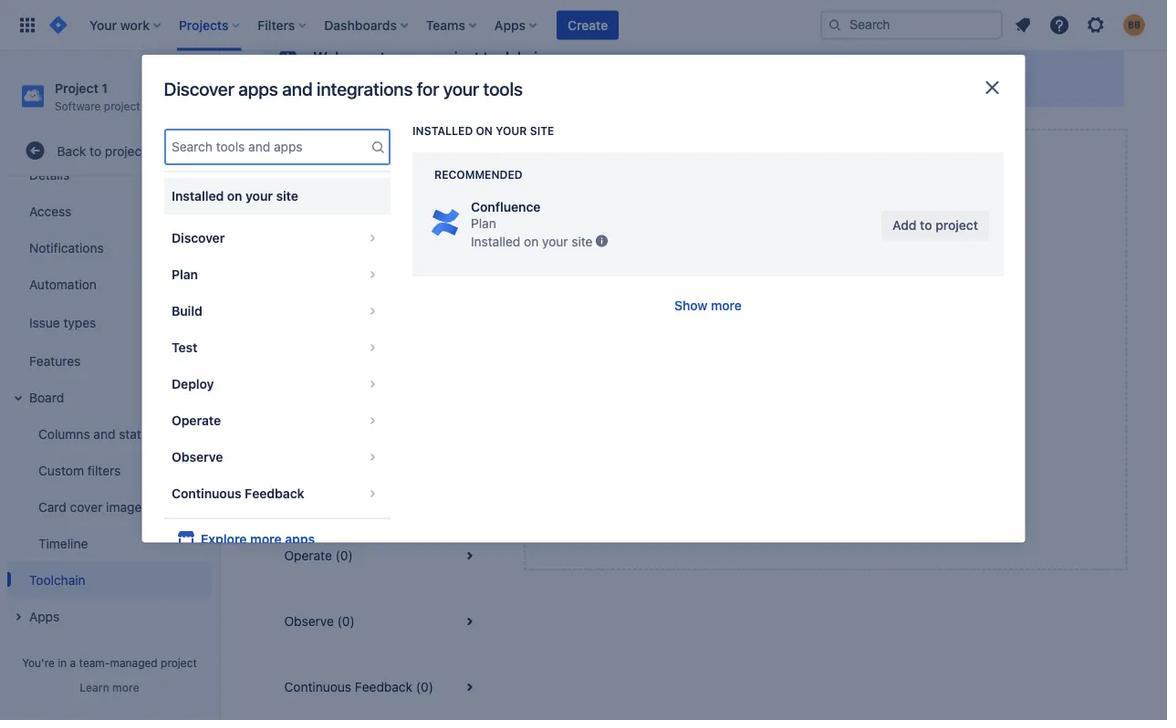 Task type: locate. For each thing, give the bounding box(es) containing it.
deploy for deploy (0)
[[284, 483, 326, 498]]

more inside button
[[711, 298, 742, 313]]

more for show
[[711, 298, 742, 313]]

Search field
[[821, 11, 1004, 40]]

in
[[58, 657, 67, 669]]

deploy inside 'button'
[[171, 377, 214, 392]]

feedback inside button
[[355, 680, 413, 695]]

0 horizontal spatial installed on your site
[[171, 189, 298, 204]]

primary element
[[11, 0, 821, 51]]

card
[[38, 499, 67, 514]]

integrations down welcome
[[317, 78, 413, 100]]

explore more apps link
[[164, 525, 326, 554]]

chevron icon pointing right image inside build button
[[361, 300, 383, 322]]

0 vertical spatial more
[[711, 298, 742, 313]]

card cover images
[[38, 499, 148, 514]]

columns and statuses link
[[18, 416, 212, 452]]

board button
[[7, 379, 212, 416]]

continuous up explore
[[171, 486, 241, 501]]

all inside button
[[316, 154, 329, 169]]

operate for operate (0)
[[284, 548, 332, 563]]

(0) right view at the left of the page
[[365, 154, 383, 169]]

your up the discover button
[[245, 189, 273, 204]]

close modal image
[[982, 77, 1004, 99]]

continuous
[[171, 486, 241, 501], [284, 680, 352, 695]]

2 chevron icon pointing right image from the top
[[361, 264, 383, 286]]

columns
[[38, 426, 90, 441]]

project inside button
[[936, 218, 978, 233]]

continuous feedback (0)
[[284, 680, 434, 695]]

continuous down observe (0)
[[284, 680, 352, 695]]

0 vertical spatial operate
[[171, 413, 221, 428]]

chevron icon pointing right image inside test button
[[361, 337, 383, 359]]

(0) inside "button"
[[329, 483, 346, 498]]

(0) up operate (0)
[[329, 483, 346, 498]]

feedback down observe (0) 'button'
[[355, 680, 413, 695]]

chevron icon pointing right image inside observe button
[[361, 447, 383, 468]]

plan up the build
[[171, 267, 198, 282]]

0 horizontal spatial on
[[227, 189, 242, 204]]

access
[[29, 203, 72, 219]]

installed on your site inside installed on your site button
[[171, 189, 298, 204]]

statuses
[[119, 426, 169, 441]]

group
[[4, 151, 212, 640], [164, 215, 390, 518]]

discover down welcome
[[314, 75, 365, 90]]

0 vertical spatial observe
[[171, 450, 223, 465]]

1 horizontal spatial plan
[[471, 216, 496, 231]]

chevron icon pointing right image inside deploy 'button'
[[361, 373, 383, 395]]

installed on your site down confluence plan
[[471, 234, 593, 249]]

plan down confluence
[[471, 216, 496, 231]]

integrations
[[368, 75, 439, 90], [317, 78, 413, 100]]

discover up the build
[[171, 231, 225, 246]]

project down "1"
[[104, 99, 140, 112]]

installed down confluence plan
[[471, 234, 520, 249]]

on
[[476, 124, 493, 137]]

on down search tools and apps field
[[227, 189, 242, 204]]

your
[[398, 49, 428, 66], [462, 75, 488, 90], [626, 75, 652, 90], [444, 78, 479, 100], [245, 189, 273, 204], [542, 234, 568, 249]]

0 horizontal spatial all
[[316, 154, 329, 169]]

1 horizontal spatial more
[[250, 532, 281, 547]]

Search tools and apps field
[[166, 131, 367, 163]]

chevron icon pointing right image for build
[[361, 300, 383, 322]]

site left teams in your company use this app icon
[[571, 234, 593, 249]]

to for add
[[920, 218, 932, 233]]

observe inside button
[[171, 450, 223, 465]]

search image
[[828, 18, 843, 32]]

continuous for continuous feedback
[[171, 486, 241, 501]]

chevron icon pointing right image inside continuous feedback 'button'
[[361, 483, 383, 505]]

1 vertical spatial installed on your site
[[471, 234, 593, 249]]

and right project,
[[704, 75, 726, 90]]

you're in a team-managed project
[[22, 657, 197, 669]]

(0) for operate (0)
[[336, 548, 353, 563]]

apps
[[29, 609, 60, 624]]

site inside button
[[276, 189, 298, 204]]

installed on your site
[[171, 189, 298, 204], [471, 234, 593, 249]]

show more button
[[663, 291, 753, 321]]

to right back
[[90, 143, 101, 158]]

chevron icon pointing right image for continuous feedback
[[361, 483, 383, 505]]

1 vertical spatial continuous
[[284, 680, 352, 695]]

learn more button
[[80, 680, 139, 695]]

for inside dialog
[[417, 78, 439, 100]]

1 vertical spatial operate
[[284, 548, 332, 563]]

features
[[29, 353, 81, 368]]

on
[[227, 189, 242, 204], [524, 234, 539, 249]]

0 horizontal spatial site
[[276, 189, 298, 204]]

0 vertical spatial installed
[[171, 189, 224, 204]]

0 vertical spatial plan
[[471, 216, 496, 231]]

chevron icon pointing right image
[[361, 227, 383, 249], [361, 264, 383, 286], [361, 300, 383, 322], [361, 337, 383, 359], [361, 373, 383, 395], [361, 410, 383, 432], [361, 447, 383, 468], [361, 483, 383, 505]]

site
[[530, 124, 554, 137]]

1 horizontal spatial operate
[[284, 548, 332, 563]]

test button
[[164, 330, 390, 366]]

to inside button
[[920, 218, 932, 233]]

0 vertical spatial apps
[[239, 78, 278, 100]]

discover for discover apps and integrations for your tools
[[164, 78, 234, 100]]

and up filters
[[94, 426, 115, 441]]

operate down explore more apps
[[284, 548, 332, 563]]

automation link
[[7, 266, 212, 302]]

5 chevron icon pointing right image from the top
[[361, 373, 383, 395]]

your up "installed"
[[444, 78, 479, 100]]

access link
[[7, 193, 212, 229]]

discover apps and integrations for your tools
[[164, 78, 523, 100]]

1 vertical spatial all
[[316, 154, 329, 169]]

filters
[[87, 463, 121, 478]]

2 horizontal spatial and
[[704, 75, 726, 90]]

2 horizontal spatial more
[[711, 298, 742, 313]]

observe
[[171, 450, 223, 465], [284, 614, 334, 629]]

all right view at the left of the page
[[316, 154, 329, 169]]

apps up search tools and apps field
[[239, 78, 278, 100]]

0 horizontal spatial and
[[94, 426, 115, 441]]

apps
[[239, 78, 278, 100], [285, 532, 315, 547]]

0 horizontal spatial operate
[[171, 413, 221, 428]]

discover up search tools and apps field
[[164, 78, 234, 100]]

operate inside button
[[171, 413, 221, 428]]

observe for observe
[[171, 450, 223, 465]]

8 chevron icon pointing right image from the top
[[361, 483, 383, 505]]

feedback down observe button
[[244, 486, 304, 501]]

installed down search tools and apps field
[[171, 189, 224, 204]]

feedback for continuous feedback
[[244, 486, 304, 501]]

your left teams in your company use this app icon
[[542, 234, 568, 249]]

(0) for observe (0)
[[338, 614, 355, 629]]

6 chevron icon pointing right image from the top
[[361, 410, 383, 432]]

more right explore
[[250, 532, 281, 547]]

1 vertical spatial site
[[571, 234, 593, 249]]

your
[[496, 124, 527, 137]]

observe up continuous feedback
[[171, 450, 223, 465]]

and up search tools and apps field
[[282, 78, 313, 100]]

(0)
[[365, 154, 383, 169], [329, 483, 346, 498], [336, 548, 353, 563], [338, 614, 355, 629], [416, 680, 434, 695]]

0 horizontal spatial tools
[[333, 154, 362, 169]]

1 vertical spatial tools
[[333, 154, 362, 169]]

0 horizontal spatial for
[[417, 78, 439, 100]]

1 horizontal spatial continuous
[[284, 680, 352, 695]]

show
[[674, 298, 708, 313]]

continuous inside 'button'
[[171, 486, 241, 501]]

for
[[442, 75, 458, 90], [417, 78, 439, 100]]

1 horizontal spatial tools
[[484, 78, 523, 100]]

continuous for continuous feedback (0)
[[284, 680, 352, 695]]

0 vertical spatial feedback
[[244, 486, 304, 501]]

on down confluence plan
[[524, 234, 539, 249]]

continuous feedback (0) button
[[263, 655, 503, 721]]

1 horizontal spatial all
[[791, 75, 804, 90]]

group containing discover
[[164, 215, 390, 518]]

1 horizontal spatial observe
[[284, 614, 334, 629]]

7 chevron icon pointing right image from the top
[[361, 447, 383, 468]]

operate inside button
[[284, 548, 332, 563]]

chevron icon pointing right image for discover
[[361, 227, 383, 249]]

show more
[[674, 298, 742, 313]]

1 vertical spatial more
[[250, 532, 281, 547]]

discover inside button
[[171, 231, 225, 246]]

to right add
[[920, 218, 932, 233]]

0 horizontal spatial feedback
[[244, 486, 304, 501]]

0 horizontal spatial deploy
[[171, 377, 214, 392]]

1 chevron icon pointing right image from the top
[[361, 227, 383, 249]]

(0) up continuous feedback (0)
[[338, 614, 355, 629]]

chevron icon pointing right image inside the discover button
[[361, 227, 383, 249]]

feedback
[[244, 486, 304, 501], [355, 680, 413, 695]]

chevron icon pointing right image inside plan button
[[361, 264, 383, 286]]

here.
[[838, 75, 868, 90]]

apps up operate (0)
[[285, 532, 315, 547]]

3 chevron icon pointing right image from the top
[[361, 300, 383, 322]]

0 horizontal spatial plan
[[171, 267, 198, 282]]

0 vertical spatial site
[[276, 189, 298, 204]]

welcome
[[314, 49, 377, 66]]

0 horizontal spatial more
[[112, 681, 139, 694]]

0 vertical spatial deploy
[[171, 377, 214, 392]]

you're
[[22, 657, 55, 669]]

0 horizontal spatial continuous
[[171, 486, 241, 501]]

all right it
[[791, 75, 804, 90]]

deploy
[[171, 377, 214, 392], [284, 483, 326, 498]]

project right add
[[936, 218, 978, 233]]

installed on your site down search tools and apps field
[[171, 189, 298, 204]]

tools down toolchain
[[484, 78, 523, 100]]

observe down operate (0)
[[284, 614, 334, 629]]

more for explore
[[250, 532, 281, 547]]

installed
[[171, 189, 224, 204], [471, 234, 520, 249]]

site
[[276, 189, 298, 204], [571, 234, 593, 249]]

more inside button
[[112, 681, 139, 694]]

add to project button
[[882, 211, 989, 240]]

deploy inside "button"
[[284, 483, 326, 498]]

tools right view at the left of the page
[[333, 154, 362, 169]]

1 vertical spatial on
[[524, 234, 539, 249]]

types
[[63, 315, 96, 330]]

continuous feedback button
[[164, 476, 390, 512]]

1 horizontal spatial for
[[442, 75, 458, 90]]

explore more apps image
[[175, 529, 197, 551]]

(0) up observe (0)
[[336, 548, 353, 563]]

integrations down the primary element
[[368, 75, 439, 90]]

connect
[[527, 75, 575, 90]]

operate
[[171, 413, 221, 428], [284, 548, 332, 563]]

operate button
[[164, 403, 390, 439]]

1 vertical spatial feedback
[[355, 680, 413, 695]]

and inside dialog
[[282, 78, 313, 100]]

to right welcome
[[380, 49, 394, 66]]

confluence
[[471, 200, 541, 215]]

explore
[[200, 532, 247, 547]]

plan inside confluence plan
[[471, 216, 496, 231]]

tools
[[484, 78, 523, 100], [333, 154, 362, 169]]

0 horizontal spatial observe
[[171, 450, 223, 465]]

2 vertical spatial more
[[112, 681, 139, 694]]

4 chevron icon pointing right image from the top
[[361, 337, 383, 359]]

to for welcome
[[380, 49, 394, 66]]

chevron icon pointing right image for operate
[[361, 410, 383, 432]]

more right show
[[711, 298, 742, 313]]

0 vertical spatial all
[[791, 75, 804, 90]]

cover
[[70, 499, 103, 514]]

test
[[171, 340, 197, 355]]

continuous inside button
[[284, 680, 352, 695]]

installed on your site button
[[164, 178, 390, 215]]

1 vertical spatial plan
[[171, 267, 198, 282]]

0 vertical spatial tools
[[484, 78, 523, 100]]

site down view at the left of the page
[[276, 189, 298, 204]]

deploy (0)
[[284, 483, 346, 498]]

(0) inside 'button'
[[338, 614, 355, 629]]

1 horizontal spatial deploy
[[284, 483, 326, 498]]

0 vertical spatial on
[[227, 189, 242, 204]]

1 horizontal spatial feedback
[[355, 680, 413, 695]]

observe inside 'button'
[[284, 614, 334, 629]]

1 horizontal spatial apps
[[285, 532, 315, 547]]

discover for discover
[[171, 231, 225, 246]]

discover inside welcome to your project toolchain discover integrations for your tools, connect work to your project, and manage it all right here.
[[314, 75, 365, 90]]

(0) down observe (0) 'button'
[[416, 680, 434, 695]]

issue types link
[[7, 302, 212, 343]]

1 vertical spatial observe
[[284, 614, 334, 629]]

feedback inside 'button'
[[244, 486, 304, 501]]

chevron icon pointing right image inside operate button
[[361, 410, 383, 432]]

1 horizontal spatial and
[[282, 78, 313, 100]]

jira software image
[[47, 14, 69, 36], [47, 14, 69, 36]]

your left tools,
[[462, 75, 488, 90]]

notifications link
[[7, 229, 212, 266]]

project
[[432, 49, 480, 66], [104, 99, 140, 112], [105, 143, 146, 158], [936, 218, 978, 233], [161, 657, 197, 669]]

0 vertical spatial installed on your site
[[171, 189, 298, 204]]

more down managed
[[112, 681, 139, 694]]

1 vertical spatial installed
[[471, 234, 520, 249]]

(0) inside button
[[416, 680, 434, 695]]

1 vertical spatial deploy
[[284, 483, 326, 498]]

project left toolchain
[[432, 49, 480, 66]]

0 horizontal spatial installed
[[171, 189, 224, 204]]

0 vertical spatial continuous
[[171, 486, 241, 501]]

deploy down test
[[171, 377, 214, 392]]

operate right statuses
[[171, 413, 221, 428]]

deploy down observe button
[[284, 483, 326, 498]]

and
[[704, 75, 726, 90], [282, 78, 313, 100], [94, 426, 115, 441]]



Task type: vqa. For each thing, say whether or not it's contained in the screenshot.
plan.
no



Task type: describe. For each thing, give the bounding box(es) containing it.
your right welcome
[[398, 49, 428, 66]]

expand image
[[7, 387, 29, 409]]

chevron icon pointing right image for observe
[[361, 447, 383, 468]]

toolchain
[[483, 49, 546, 66]]

installed on your site group
[[164, 171, 390, 220]]

operate (0)
[[284, 548, 353, 563]]

and inside welcome to your project toolchain discover integrations for your tools, connect work to your project, and manage it all right here.
[[704, 75, 726, 90]]

back
[[57, 143, 86, 158]]

deploy (0) button
[[263, 458, 503, 523]]

back to project
[[57, 143, 146, 158]]

installed
[[412, 124, 473, 137]]

project inside project 1 software project
[[104, 99, 140, 112]]

issue types
[[29, 315, 96, 330]]

project right back
[[105, 143, 146, 158]]

details link
[[7, 156, 212, 193]]

a
[[70, 657, 76, 669]]

custom filters link
[[18, 452, 212, 489]]

learn
[[80, 681, 109, 694]]

discover apps and integrations for your tools dialog
[[142, 55, 1026, 560]]

all inside welcome to your project toolchain discover integrations for your tools, connect work to your project, and manage it all right here.
[[791, 75, 804, 90]]

work
[[579, 75, 607, 90]]

timeline link
[[18, 525, 212, 562]]

project inside welcome to your project toolchain discover integrations for your tools, connect work to your project, and manage it all right here.
[[432, 49, 480, 66]]

issue
[[29, 315, 60, 330]]

create
[[568, 17, 608, 32]]

chevron icon pointing right image for deploy
[[361, 373, 383, 395]]

build button
[[164, 293, 390, 330]]

custom
[[38, 463, 84, 478]]

installed on your site
[[412, 124, 554, 137]]

view all tools (0)
[[284, 154, 383, 169]]

observe (0)
[[284, 614, 355, 629]]

project right managed
[[161, 657, 197, 669]]

project 1 software project
[[55, 80, 140, 112]]

observe button
[[164, 439, 390, 476]]

tools,
[[491, 75, 524, 90]]

1 horizontal spatial on
[[524, 234, 539, 249]]

board
[[29, 390, 64, 405]]

view
[[284, 154, 313, 169]]

discover button
[[164, 220, 390, 257]]

chevron icon pointing right image for plan
[[361, 264, 383, 286]]

automation
[[29, 277, 97, 292]]

tools inside button
[[333, 154, 362, 169]]

integrations inside dialog
[[317, 78, 413, 100]]

add
[[893, 218, 917, 233]]

your inside button
[[245, 189, 273, 204]]

toolchain
[[29, 572, 86, 587]]

confluence logo image
[[427, 205, 463, 242]]

create button
[[557, 11, 619, 40]]

custom filters
[[38, 463, 121, 478]]

timeline
[[38, 536, 88, 551]]

recommended
[[434, 168, 523, 181]]

feedback for continuous feedback (0)
[[355, 680, 413, 695]]

continuous feedback
[[171, 486, 304, 501]]

observe for observe (0)
[[284, 614, 334, 629]]

images
[[106, 499, 148, 514]]

plan inside button
[[171, 267, 198, 282]]

1 horizontal spatial site
[[571, 234, 593, 249]]

back to project link
[[7, 133, 212, 169]]

operate for operate
[[171, 413, 221, 428]]

right
[[807, 75, 835, 90]]

deploy button
[[164, 366, 390, 403]]

learn more
[[80, 681, 139, 694]]

installed inside button
[[171, 189, 224, 204]]

0 horizontal spatial apps
[[239, 78, 278, 100]]

explore more apps
[[200, 532, 315, 547]]

project,
[[655, 75, 700, 90]]

welcome to your project toolchain discover integrations for your tools, connect work to your project, and manage it all right here.
[[314, 49, 868, 90]]

features link
[[7, 343, 212, 379]]

add to project
[[893, 218, 978, 233]]

team-
[[79, 657, 110, 669]]

confluence plan
[[471, 200, 541, 231]]

integrations inside welcome to your project toolchain discover integrations for your tools, connect work to your project, and manage it all right here.
[[368, 75, 439, 90]]

manage
[[729, 75, 776, 90]]

for inside welcome to your project toolchain discover integrations for your tools, connect work to your project, and manage it all right here.
[[442, 75, 458, 90]]

your left project,
[[626, 75, 652, 90]]

plan button
[[164, 257, 390, 293]]

apps button
[[7, 598, 212, 635]]

1 horizontal spatial installed on your site
[[471, 234, 593, 249]]

view all tools (0) button
[[263, 129, 503, 195]]

project
[[55, 80, 98, 95]]

more for learn
[[112, 681, 139, 694]]

1
[[102, 80, 108, 95]]

chevron icon pointing right image for test
[[361, 337, 383, 359]]

create banner
[[0, 0, 1168, 51]]

tools inside dialog
[[484, 78, 523, 100]]

it
[[780, 75, 787, 90]]

columns and statuses
[[38, 426, 169, 441]]

toolchain link
[[7, 562, 212, 598]]

card cover images link
[[18, 489, 212, 525]]

1 horizontal spatial installed
[[471, 234, 520, 249]]

teams in your company use this app image
[[594, 234, 609, 248]]

managed
[[110, 657, 158, 669]]

software
[[55, 99, 101, 112]]

to for back
[[90, 143, 101, 158]]

on inside button
[[227, 189, 242, 204]]

1 vertical spatial apps
[[285, 532, 315, 547]]

details
[[29, 167, 70, 182]]

operate (0) button
[[263, 523, 503, 589]]

deploy for deploy
[[171, 377, 214, 392]]

to right the work
[[611, 75, 622, 90]]

(0) for deploy (0)
[[329, 483, 346, 498]]

build
[[171, 304, 202, 319]]

group containing details
[[4, 151, 212, 640]]



